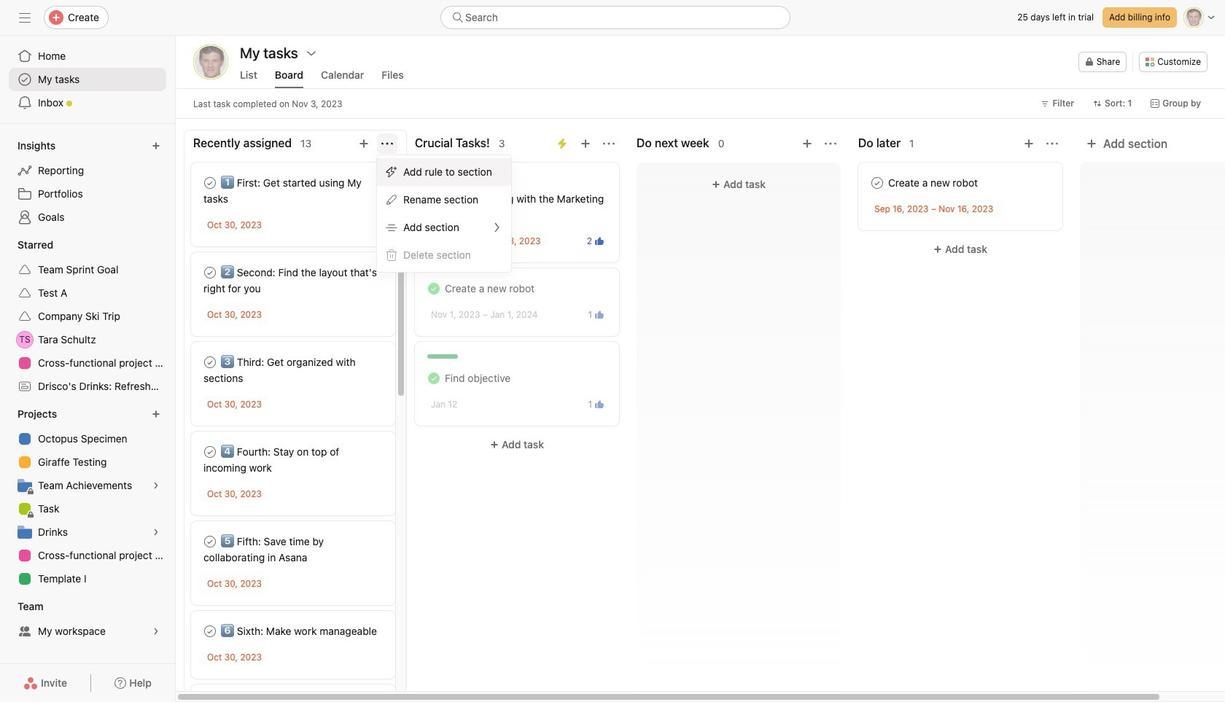 Task type: locate. For each thing, give the bounding box(es) containing it.
1 1 like. you liked this task image from the top
[[595, 310, 604, 319]]

0 horizontal spatial add task image
[[358, 138, 370, 149]]

0 vertical spatial completed checkbox
[[425, 280, 443, 298]]

mark complete image
[[201, 174, 219, 192], [201, 354, 219, 371], [201, 443, 219, 461], [201, 533, 219, 551], [201, 623, 219, 640]]

insights element
[[0, 133, 175, 232]]

2 mark complete image from the top
[[201, 354, 219, 371]]

3 add task image from the left
[[1023, 138, 1035, 149]]

2 more section actions image from the left
[[1046, 138, 1058, 149]]

1 vertical spatial menu item
[[377, 241, 511, 269]]

1 menu item from the top
[[377, 158, 511, 186]]

2 completed checkbox from the top
[[425, 370, 443, 387]]

1 horizontal spatial more section actions image
[[1046, 138, 1058, 149]]

1 horizontal spatial add task image
[[801, 138, 813, 149]]

0 horizontal spatial more section actions image
[[825, 138, 836, 149]]

Completed checkbox
[[425, 280, 443, 298], [425, 370, 443, 387]]

1 horizontal spatial mark complete checkbox
[[868, 174, 886, 192]]

Mark complete checkbox
[[201, 174, 219, 192], [425, 190, 443, 208], [201, 354, 219, 371], [201, 443, 219, 461], [201, 533, 219, 551], [201, 623, 219, 640]]

mark complete image
[[868, 174, 886, 192], [425, 190, 443, 208], [201, 264, 219, 281]]

menu item
[[377, 158, 511, 186], [377, 241, 511, 269]]

0 vertical spatial 1 like. you liked this task image
[[595, 310, 604, 319]]

3 mark complete image from the top
[[201, 443, 219, 461]]

0 horizontal spatial mark complete checkbox
[[201, 264, 219, 281]]

1 more section actions image from the left
[[825, 138, 836, 149]]

1 add task image from the left
[[358, 138, 370, 149]]

add task image
[[358, 138, 370, 149], [801, 138, 813, 149], [1023, 138, 1035, 149]]

2 horizontal spatial add task image
[[1023, 138, 1035, 149]]

list box
[[440, 6, 790, 29]]

1 horizontal spatial more section actions image
[[603, 138, 615, 149]]

1 more section actions image from the left
[[381, 138, 393, 149]]

2 horizontal spatial mark complete image
[[868, 174, 886, 192]]

Mark complete checkbox
[[868, 174, 886, 192], [201, 264, 219, 281]]

0 vertical spatial menu item
[[377, 158, 511, 186]]

more section actions image
[[381, 138, 393, 149], [603, 138, 615, 149]]

starred element
[[0, 232, 175, 401]]

rules for crucial tasks! image
[[556, 138, 568, 149]]

add task image
[[580, 138, 591, 149]]

2 1 like. you liked this task image from the top
[[595, 400, 604, 409]]

more section actions image
[[825, 138, 836, 149], [1046, 138, 1058, 149]]

see details, drinks image
[[152, 528, 160, 537]]

0 horizontal spatial mark complete image
[[201, 264, 219, 281]]

0 horizontal spatial more section actions image
[[381, 138, 393, 149]]

see details, team achievements image
[[152, 481, 160, 490]]

1 like. you liked this task image
[[595, 310, 604, 319], [595, 400, 604, 409]]

4 mark complete image from the top
[[201, 533, 219, 551]]

1 vertical spatial completed checkbox
[[425, 370, 443, 387]]

2 likes. you liked this task image
[[595, 237, 604, 245]]

hide sidebar image
[[19, 12, 31, 23]]

1 vertical spatial 1 like. you liked this task image
[[595, 400, 604, 409]]



Task type: describe. For each thing, give the bounding box(es) containing it.
mark complete image for top mark complete option
[[868, 174, 886, 192]]

see details, my workspace image
[[152, 627, 160, 636]]

1 mark complete image from the top
[[201, 174, 219, 192]]

new project or portfolio image
[[152, 410, 160, 419]]

teams element
[[0, 594, 175, 646]]

5 mark complete image from the top
[[201, 623, 219, 640]]

1 completed checkbox from the top
[[425, 280, 443, 298]]

more section actions image for 1st add task image from right
[[1046, 138, 1058, 149]]

projects element
[[0, 401, 175, 594]]

2 more section actions image from the left
[[603, 138, 615, 149]]

1 horizontal spatial mark complete image
[[425, 190, 443, 208]]

mark complete image for bottommost mark complete option
[[201, 264, 219, 281]]

2 add task image from the left
[[801, 138, 813, 149]]

0 vertical spatial mark complete checkbox
[[868, 174, 886, 192]]

1 vertical spatial mark complete checkbox
[[201, 264, 219, 281]]

show options image
[[305, 47, 317, 59]]

completed image
[[425, 280, 443, 298]]

more section actions image for 2nd add task image from right
[[825, 138, 836, 149]]

global element
[[0, 36, 175, 123]]

new insights image
[[152, 141, 160, 150]]

2 menu item from the top
[[377, 241, 511, 269]]

completed image
[[425, 370, 443, 387]]



Task type: vqa. For each thing, say whether or not it's contained in the screenshot.
the bottom TS
no



